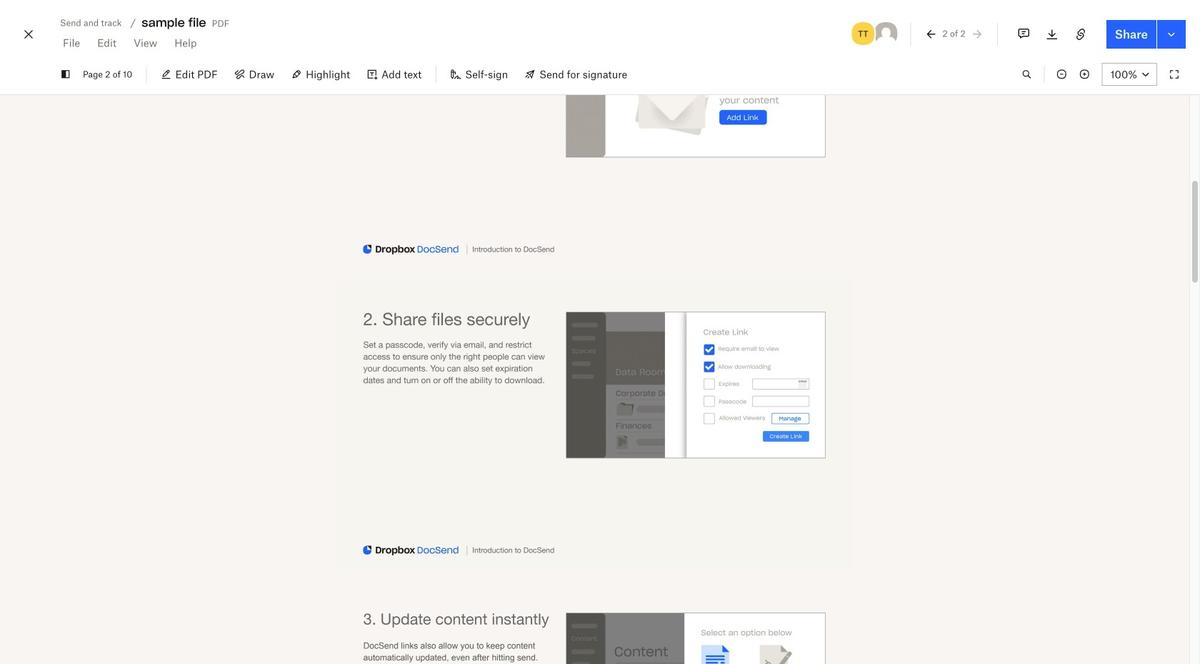 Task type: vqa. For each thing, say whether or not it's contained in the screenshot.
topmost up
no



Task type: locate. For each thing, give the bounding box(es) containing it.
2 sample file.pdf image from the top
[[338, 280, 852, 570]]

1 vertical spatial sample file.pdf image
[[338, 280, 852, 570]]

0 vertical spatial sample file.pdf image
[[338, 0, 852, 269]]

2 vertical spatial sample file.pdf image
[[338, 581, 852, 664]]

1 sample file.pdf image from the top
[[338, 0, 852, 269]]

sample file.pdf image
[[338, 0, 852, 269], [338, 280, 852, 570], [338, 581, 852, 664]]



Task type: describe. For each thing, give the bounding box(es) containing it.
close image
[[20, 23, 37, 46]]

3 sample file.pdf image from the top
[[338, 581, 852, 664]]



